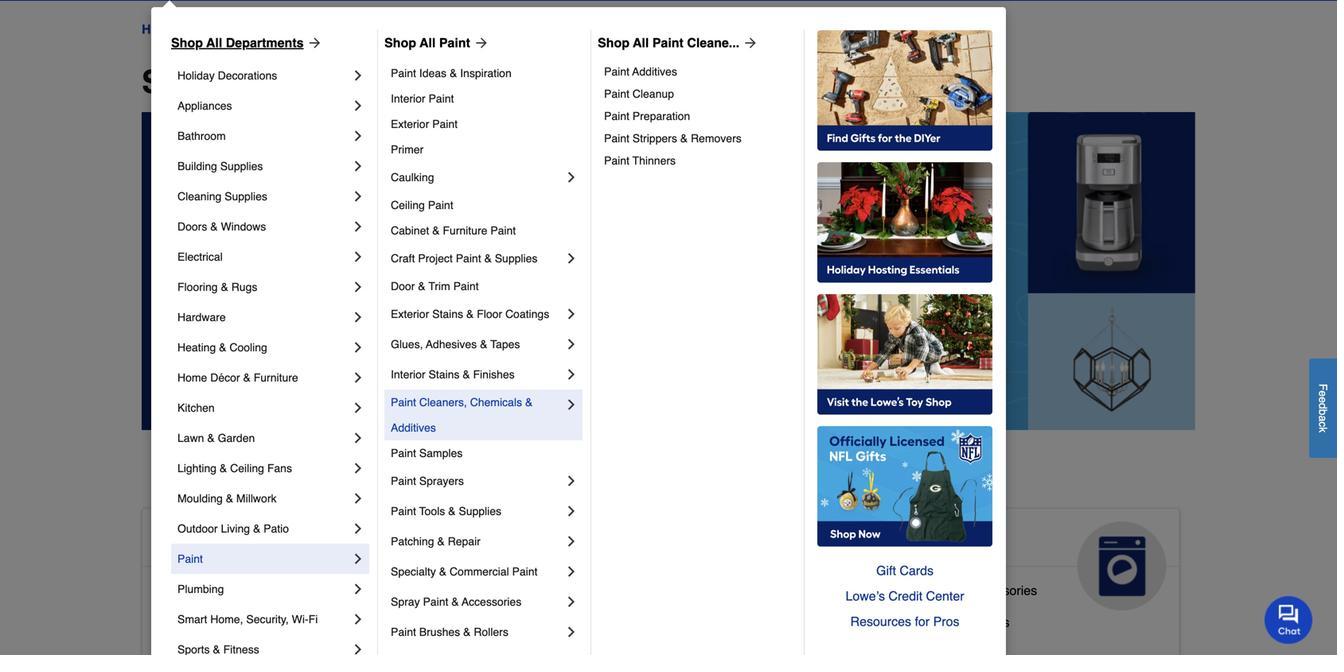 Task type: locate. For each thing, give the bounding box(es) containing it.
finishes
[[473, 369, 515, 381]]

chevron right image for home décor & furniture
[[350, 370, 366, 386]]

paint up paint additives
[[653, 35, 684, 50]]

e up "b"
[[1317, 397, 1330, 403]]

cabinet & furniture paint link
[[391, 218, 580, 244]]

pet beds, houses, & furniture
[[510, 641, 682, 656]]

patching
[[391, 536, 434, 548]]

1 vertical spatial furniture
[[254, 372, 298, 385]]

& right animal
[[590, 529, 607, 554]]

lawn & garden
[[178, 432, 255, 445]]

exterior
[[391, 118, 429, 131], [391, 308, 429, 321]]

additives up paint samples
[[391, 422, 436, 435]]

0 vertical spatial ceiling
[[391, 199, 425, 212]]

None search field
[[503, 0, 938, 3]]

1 horizontal spatial shop
[[385, 35, 416, 50]]

& right houses,
[[619, 641, 627, 656]]

1 vertical spatial stains
[[429, 369, 460, 381]]

caulking link
[[391, 162, 564, 193]]

& left trim
[[418, 280, 426, 293]]

0 vertical spatial appliances
[[178, 100, 232, 112]]

lighting & ceiling fans link
[[178, 454, 350, 484]]

& right cabinet
[[432, 224, 440, 237]]

exterior down door
[[391, 308, 429, 321]]

1 accessible from the top
[[155, 529, 272, 554]]

bathroom link
[[178, 121, 350, 151]]

exterior for exterior stains & floor coatings
[[391, 308, 429, 321]]

0 horizontal spatial home
[[142, 22, 177, 37]]

2 vertical spatial home
[[278, 529, 340, 554]]

plumbing link
[[178, 575, 350, 605]]

supplies for cleaning supplies
[[225, 190, 267, 203]]

paint inside paint brushes & rollers "link"
[[391, 627, 416, 639]]

0 horizontal spatial shop
[[171, 35, 203, 50]]

chevron right image for bathroom
[[350, 128, 366, 144]]

accessible home image
[[368, 522, 457, 611]]

animal & pet care image
[[723, 522, 812, 611]]

&
[[450, 67, 457, 80], [680, 132, 688, 145], [210, 221, 218, 233], [432, 224, 440, 237], [484, 252, 492, 265], [418, 280, 426, 293], [221, 281, 228, 294], [466, 308, 474, 321], [480, 338, 488, 351], [219, 342, 226, 354], [463, 369, 470, 381], [243, 372, 251, 385], [525, 396, 533, 409], [207, 432, 215, 445], [220, 463, 227, 475], [226, 493, 233, 506], [448, 506, 456, 518], [253, 523, 261, 536], [590, 529, 607, 554], [437, 536, 445, 548], [439, 566, 447, 579], [957, 584, 966, 599], [452, 596, 459, 609], [923, 616, 931, 630], [463, 627, 471, 639], [619, 641, 627, 656]]

accessible bathroom link
[[155, 580, 275, 612]]

& right tools
[[448, 506, 456, 518]]

2 horizontal spatial home
[[278, 529, 340, 554]]

arrow right image up paint ideas & inspiration link
[[470, 35, 489, 51]]

décor
[[210, 372, 240, 385]]

shop all paint cleane... link
[[598, 33, 759, 53]]

cooling
[[230, 342, 267, 354]]

1 vertical spatial exterior
[[391, 308, 429, 321]]

paint right trim
[[453, 280, 479, 293]]

paint samples link
[[391, 441, 580, 466]]

home for home décor & furniture
[[178, 372, 207, 385]]

exterior paint link
[[391, 111, 580, 137]]

chevron right image for specialty & commercial paint
[[564, 564, 580, 580]]

paint inside shop all paint cleane... link
[[653, 35, 684, 50]]

paint down 'spray'
[[391, 627, 416, 639]]

specialty & commercial paint
[[391, 566, 538, 579]]

paint brushes & rollers
[[391, 627, 509, 639]]

appliance parts & accessories
[[865, 584, 1037, 599]]

& right chemicals
[[525, 396, 533, 409]]

paint down outdoor
[[178, 553, 203, 566]]

& right doors
[[210, 221, 218, 233]]

moulding
[[178, 493, 223, 506]]

3 arrow right image from the left
[[740, 35, 759, 51]]

0 horizontal spatial pet
[[510, 641, 529, 656]]

primer
[[391, 143, 424, 156]]

arrow right image inside shop all paint cleane... link
[[740, 35, 759, 51]]

2 exterior from the top
[[391, 308, 429, 321]]

interior up exterior paint
[[391, 92, 426, 105]]

1 horizontal spatial appliances link
[[852, 509, 1180, 611]]

all inside shop all departments link
[[206, 35, 222, 50]]

chevron right image for cleaning supplies
[[350, 189, 366, 205]]

paint down interior paint
[[432, 118, 458, 131]]

all inside shop all paint link
[[420, 35, 436, 50]]

3 shop from the left
[[598, 35, 630, 50]]

accessible for accessible bedroom
[[155, 616, 216, 630]]

0 horizontal spatial ceiling
[[230, 463, 264, 475]]

1 vertical spatial ceiling
[[230, 463, 264, 475]]

appliances link down decorations
[[178, 91, 350, 121]]

appliances down the holiday
[[178, 100, 232, 112]]

chevron right image for building supplies
[[350, 158, 366, 174]]

k
[[1317, 428, 1330, 433]]

paint left tools
[[391, 506, 416, 518]]

hardware link
[[178, 303, 350, 333]]

paint strippers & removers link
[[604, 127, 793, 150]]

shop up the holiday
[[171, 35, 203, 50]]

windows
[[221, 221, 266, 233]]

care
[[510, 554, 560, 579]]

1 e from the top
[[1317, 391, 1330, 397]]

paint thinners
[[604, 154, 676, 167]]

supplies up windows
[[225, 190, 267, 203]]

2 arrow right image from the left
[[470, 35, 489, 51]]

paint down ceiling paint link on the left
[[491, 224, 516, 237]]

2 interior from the top
[[391, 369, 426, 381]]

arrow right image up paint additives link
[[740, 35, 759, 51]]

paint up paint sprayers at the left bottom of the page
[[391, 447, 416, 460]]

accessories up chillers
[[969, 584, 1037, 599]]

interior
[[391, 92, 426, 105], [391, 369, 426, 381]]

home link
[[142, 20, 177, 39]]

for
[[915, 615, 930, 630]]

accessible up smart
[[155, 584, 216, 599]]

& right lawn
[[207, 432, 215, 445]]

chevron right image
[[350, 68, 366, 84], [350, 158, 366, 174], [564, 170, 580, 185], [564, 251, 580, 267], [350, 279, 366, 295], [350, 310, 366, 326], [350, 340, 366, 356], [564, 397, 580, 413], [350, 400, 366, 416], [564, 474, 580, 490], [350, 491, 366, 507], [564, 504, 580, 520], [350, 521, 366, 537], [564, 534, 580, 550], [350, 552, 366, 568], [564, 595, 580, 611], [564, 625, 580, 641], [350, 642, 366, 656]]

0 horizontal spatial additives
[[391, 422, 436, 435]]

3 accessible from the top
[[155, 616, 216, 630]]

1 shop from the left
[[171, 35, 203, 50]]

1 vertical spatial pet
[[510, 641, 529, 656]]

0 vertical spatial bathroom
[[178, 130, 226, 142]]

patching & repair link
[[391, 527, 564, 557]]

chevron right image for electrical
[[350, 249, 366, 265]]

& left finishes
[[463, 369, 470, 381]]

shop
[[142, 64, 221, 100]]

paint inside paint sprayers link
[[391, 475, 416, 488]]

1 arrow right image from the left
[[304, 35, 323, 51]]

accessible
[[155, 529, 272, 554], [155, 584, 216, 599], [155, 616, 216, 630]]

bathroom
[[178, 130, 226, 142], [220, 584, 275, 599]]

brushes
[[419, 627, 460, 639]]

interior down glues,
[[391, 369, 426, 381]]

0 horizontal spatial arrow right image
[[304, 35, 323, 51]]

outdoor
[[178, 523, 218, 536]]

arrow right image for shop all paint cleane...
[[740, 35, 759, 51]]

resources for pros
[[851, 615, 960, 630]]

interior for interior paint
[[391, 92, 426, 105]]

f
[[1317, 384, 1330, 391]]

1 exterior from the top
[[391, 118, 429, 131]]

paint inside exterior paint link
[[432, 118, 458, 131]]

additives up cleanup
[[632, 65, 677, 78]]

shop all departments
[[142, 64, 473, 100]]

departments up holiday decorations link in the left top of the page
[[226, 35, 304, 50]]

1 horizontal spatial additives
[[632, 65, 677, 78]]

chevron right image for doors & windows
[[350, 219, 366, 235]]

animal
[[510, 529, 584, 554]]

0 vertical spatial exterior
[[391, 118, 429, 131]]

ceiling up millwork
[[230, 463, 264, 475]]

appliances link up chillers
[[852, 509, 1180, 611]]

paint up paint ideas & inspiration
[[439, 35, 470, 50]]

0 vertical spatial appliances link
[[178, 91, 350, 121]]

chevron right image for spray paint & accessories
[[564, 595, 580, 611]]

2 horizontal spatial arrow right image
[[740, 35, 759, 51]]

paint inside paint thinners link
[[604, 154, 630, 167]]

paint down animal
[[512, 566, 538, 579]]

houses,
[[569, 641, 615, 656]]

1 horizontal spatial arrow right image
[[470, 35, 489, 51]]

1 horizontal spatial home
[[178, 372, 207, 385]]

chevron right image for appliances
[[350, 98, 366, 114]]

paint down cabinet & furniture paint
[[456, 252, 481, 265]]

commercial
[[450, 566, 509, 579]]

0 vertical spatial home
[[142, 22, 177, 37]]

floor
[[477, 308, 502, 321]]

2 vertical spatial accessible
[[155, 616, 216, 630]]

all for shop all departments
[[230, 64, 270, 100]]

paint left ideas
[[391, 67, 416, 80]]

cleaning supplies
[[178, 190, 267, 203]]

& up paint brushes & rollers
[[452, 596, 459, 609]]

arrow right image
[[304, 35, 323, 51], [470, 35, 489, 51], [740, 35, 759, 51]]

chevron right image for paint tools & supplies
[[564, 504, 580, 520]]

1 vertical spatial additives
[[391, 422, 436, 435]]

additives inside paint cleaners, chemicals & additives
[[391, 422, 436, 435]]

& left millwork
[[226, 493, 233, 506]]

& inside paint cleaners, chemicals & additives
[[525, 396, 533, 409]]

accessible down plumbing
[[155, 616, 216, 630]]

0 vertical spatial pet
[[613, 529, 647, 554]]

& left rollers
[[463, 627, 471, 639]]

parts
[[924, 584, 954, 599]]

chevron right image for glues, adhesives & tapes
[[564, 337, 580, 353]]

paint down paint additives
[[604, 88, 630, 100]]

supplies up pet beds, houses, & furniture link
[[567, 609, 615, 624]]

interior stains & finishes
[[391, 369, 515, 381]]

& left repair
[[437, 536, 445, 548]]

all for shop all paint
[[420, 35, 436, 50]]

all up holiday decorations
[[206, 35, 222, 50]]

coatings
[[505, 308, 549, 321]]

spray
[[391, 596, 420, 609]]

1 vertical spatial home
[[178, 372, 207, 385]]

visit the lowe's toy shop. image
[[818, 295, 993, 416]]

paint sprayers link
[[391, 466, 564, 497]]

paint right 'spray'
[[423, 596, 448, 609]]

furniture up kitchen link
[[254, 372, 298, 385]]

1 vertical spatial interior
[[391, 369, 426, 381]]

paint up paint cleanup
[[604, 65, 630, 78]]

enjoy savings year-round. no matter what you're shopping for, find what you need at a great price. image
[[142, 112, 1196, 431]]

furniture right houses,
[[631, 641, 682, 656]]

cards
[[900, 564, 934, 579]]

heating
[[178, 342, 216, 354]]

0 horizontal spatial appliances
[[178, 100, 232, 112]]

2 shop from the left
[[385, 35, 416, 50]]

2 accessible from the top
[[155, 584, 216, 599]]

paint left thinners
[[604, 154, 630, 167]]

tools
[[419, 506, 445, 518]]

stains up cleaners,
[[429, 369, 460, 381]]

0 horizontal spatial accessories
[[462, 596, 522, 609]]

home for home
[[142, 22, 177, 37]]

1 horizontal spatial accessories
[[969, 584, 1037, 599]]

lighting
[[178, 463, 217, 475]]

0 vertical spatial furniture
[[443, 224, 488, 237]]

chevron right image for hardware
[[350, 310, 366, 326]]

shop up paint additives
[[598, 35, 630, 50]]

craft project paint & supplies
[[391, 252, 538, 265]]

flooring & rugs link
[[178, 272, 350, 303]]

all for shop all paint cleane...
[[633, 35, 649, 50]]

heating & cooling link
[[178, 333, 350, 363]]

1 horizontal spatial furniture
[[443, 224, 488, 237]]

paint inside paint samples link
[[391, 447, 416, 460]]

all inside shop all paint cleane... link
[[633, 35, 649, 50]]

e up "d"
[[1317, 391, 1330, 397]]

paint inside ceiling paint link
[[428, 199, 453, 212]]

all for shop all departments
[[206, 35, 222, 50]]

furniture up craft project paint & supplies
[[443, 224, 488, 237]]

paint left cleaners,
[[391, 396, 416, 409]]

accessories up rollers
[[462, 596, 522, 609]]

& left the rugs
[[221, 281, 228, 294]]

all down shop all departments link
[[230, 64, 270, 100]]

a
[[1317, 416, 1330, 422]]

2 horizontal spatial furniture
[[631, 641, 682, 656]]

accessible for accessible home
[[155, 529, 272, 554]]

0 vertical spatial stains
[[432, 308, 463, 321]]

moulding & millwork
[[178, 493, 277, 506]]

accessible down moulding on the bottom
[[155, 529, 272, 554]]

0 vertical spatial interior
[[391, 92, 426, 105]]

ceiling paint link
[[391, 193, 580, 218]]

1 horizontal spatial ceiling
[[391, 199, 425, 212]]

inspiration
[[460, 67, 512, 80]]

cleane...
[[687, 35, 740, 50]]

0 vertical spatial accessible
[[155, 529, 272, 554]]

1 interior from the top
[[391, 92, 426, 105]]

paint up cabinet & furniture paint
[[428, 199, 453, 212]]

furniture
[[443, 224, 488, 237], [254, 372, 298, 385], [631, 641, 682, 656]]

chevron right image
[[350, 98, 366, 114], [350, 128, 366, 144], [350, 189, 366, 205], [350, 219, 366, 235], [350, 249, 366, 265], [564, 306, 580, 322], [564, 337, 580, 353], [564, 367, 580, 383], [350, 370, 366, 386], [350, 431, 366, 447], [350, 461, 366, 477], [564, 564, 580, 580], [350, 582, 366, 598], [350, 612, 366, 628]]

arrow right image up shop all departments
[[304, 35, 323, 51]]

stains down trim
[[432, 308, 463, 321]]

all up paint additives
[[633, 35, 649, 50]]

2 vertical spatial furniture
[[631, 641, 682, 656]]

arrow right image inside shop all paint link
[[470, 35, 489, 51]]

paint inside paint preparation 'link'
[[604, 110, 630, 123]]

1 vertical spatial accessible
[[155, 584, 216, 599]]

chevron right image for flooring & rugs
[[350, 279, 366, 295]]

accessible for accessible bathroom
[[155, 584, 216, 599]]

supplies up cleaning supplies
[[220, 160, 263, 173]]

0 vertical spatial additives
[[632, 65, 677, 78]]

interior stains & finishes link
[[391, 360, 564, 390]]

exterior up primer
[[391, 118, 429, 131]]

bathroom up smart home, security, wi-fi
[[220, 584, 275, 599]]

paint inside paint tools & supplies link
[[391, 506, 416, 518]]

& right ideas
[[450, 67, 457, 80]]

departments up exterior paint
[[279, 64, 473, 100]]

paint up paint thinners
[[604, 132, 630, 145]]

shop up paint ideas & inspiration
[[385, 35, 416, 50]]

officially licensed n f l gifts. shop now. image
[[818, 427, 993, 548]]

ideas
[[419, 67, 447, 80]]

1 horizontal spatial pet
[[613, 529, 647, 554]]

& right lighting
[[220, 463, 227, 475]]

departments for shop
[[226, 35, 304, 50]]

arrow right image inside shop all departments link
[[304, 35, 323, 51]]

ceiling up cabinet
[[391, 199, 425, 212]]

appliance
[[865, 584, 921, 599]]

1 horizontal spatial appliances
[[865, 529, 984, 554]]

2 horizontal spatial shop
[[598, 35, 630, 50]]

interior paint link
[[391, 86, 580, 111]]

interior inside "link"
[[391, 92, 426, 105]]

outdoor living & patio
[[178, 523, 289, 536]]

paint down ideas
[[429, 92, 454, 105]]

all up ideas
[[420, 35, 436, 50]]

accessories for appliance parts & accessories
[[969, 584, 1037, 599]]

home inside home décor & furniture link
[[178, 372, 207, 385]]

pet inside animal & pet care
[[613, 529, 647, 554]]

fans
[[267, 463, 292, 475]]

paint brushes & rollers link
[[391, 618, 564, 648]]

interior for interior stains & finishes
[[391, 369, 426, 381]]

paint down paint cleanup
[[604, 110, 630, 123]]

bathroom up 'building'
[[178, 130, 226, 142]]

paint ideas & inspiration
[[391, 67, 512, 80]]

paint additives link
[[604, 61, 793, 83]]

appliances up cards
[[865, 529, 984, 554]]

departments for shop
[[279, 64, 473, 100]]

chevron right image for kitchen
[[350, 400, 366, 416]]

exterior stains & floor coatings
[[391, 308, 549, 321]]

craft
[[391, 252, 415, 265]]

appliance parts & accessories link
[[865, 580, 1037, 612]]

shop for shop all paint cleane...
[[598, 35, 630, 50]]

arrow right image for shop all departments
[[304, 35, 323, 51]]

gift cards
[[876, 564, 934, 579]]

paint down paint samples
[[391, 475, 416, 488]]

hardware
[[178, 311, 226, 324]]

supplies
[[220, 160, 263, 173], [225, 190, 267, 203], [495, 252, 538, 265], [459, 506, 502, 518], [567, 609, 615, 624]]



Task type: describe. For each thing, give the bounding box(es) containing it.
interior paint
[[391, 92, 454, 105]]

caulking
[[391, 171, 434, 184]]

preparation
[[633, 110, 690, 123]]

strippers
[[633, 132, 677, 145]]

home inside accessible home link
[[278, 529, 340, 554]]

rugs
[[231, 281, 257, 294]]

accessible bedroom
[[155, 616, 271, 630]]

exterior stains & floor coatings link
[[391, 299, 564, 330]]

paint inside paint strippers & removers link
[[604, 132, 630, 145]]

paint cleanup link
[[604, 83, 793, 105]]

lowe's credit center link
[[818, 584, 993, 610]]

& left patio
[[253, 523, 261, 536]]

paint inside "cabinet & furniture paint" link
[[491, 224, 516, 237]]

paint inside shop all paint link
[[439, 35, 470, 50]]

stains for interior
[[429, 369, 460, 381]]

chevron right image for paint sprayers
[[564, 474, 580, 490]]

door & trim paint
[[391, 280, 479, 293]]

paint ideas & inspiration link
[[391, 61, 580, 86]]

paint samples
[[391, 447, 463, 460]]

project
[[418, 252, 453, 265]]

0 horizontal spatial appliances link
[[178, 91, 350, 121]]

accessible bathroom
[[155, 584, 275, 599]]

paint link
[[178, 545, 350, 575]]

d
[[1317, 403, 1330, 410]]

chevron right image for smart home, security, wi-fi
[[350, 612, 366, 628]]

flooring
[[178, 281, 218, 294]]

paint inside the door & trim paint link
[[453, 280, 479, 293]]

supplies for livestock supplies
[[567, 609, 615, 624]]

& left the cooling on the bottom
[[219, 342, 226, 354]]

kitchen
[[178, 402, 215, 415]]

shop for shop all paint
[[385, 35, 416, 50]]

chat invite button image
[[1265, 596, 1314, 645]]

& right parts at the bottom
[[957, 584, 966, 599]]

spray paint & accessories
[[391, 596, 522, 609]]

1 vertical spatial appliances
[[865, 529, 984, 554]]

chevron right image for craft project paint & supplies
[[564, 251, 580, 267]]

paint inside the interior paint "link"
[[429, 92, 454, 105]]

chillers
[[967, 616, 1010, 630]]

paint inside paint ideas & inspiration link
[[391, 67, 416, 80]]

chevron right image for plumbing
[[350, 582, 366, 598]]

gift cards link
[[818, 559, 993, 584]]

fi
[[309, 614, 318, 627]]

supplies up patching & repair link at the left of page
[[459, 506, 502, 518]]

building supplies link
[[178, 151, 350, 182]]

chevron right image for moulding & millwork
[[350, 491, 366, 507]]

departments up holiday decorations
[[191, 22, 264, 37]]

smart home, security, wi-fi
[[178, 614, 318, 627]]

building supplies
[[178, 160, 263, 173]]

paint inside paint additives link
[[604, 65, 630, 78]]

chevron right image for outdoor living & patio
[[350, 521, 366, 537]]

b
[[1317, 410, 1330, 416]]

samples
[[419, 447, 463, 460]]

exterior paint
[[391, 118, 458, 131]]

smart home, security, wi-fi link
[[178, 605, 350, 635]]

specialty & commercial paint link
[[391, 557, 564, 587]]

chevron right image for caulking
[[564, 170, 580, 185]]

chevron right image for holiday decorations
[[350, 68, 366, 84]]

flooring & rugs
[[178, 281, 257, 294]]

& left pros
[[923, 616, 931, 630]]

arrow right image for shop all paint
[[470, 35, 489, 51]]

security,
[[246, 614, 289, 627]]

supplies for building supplies
[[220, 160, 263, 173]]

shop for shop all departments
[[171, 35, 203, 50]]

supplies up the door & trim paint link
[[495, 252, 538, 265]]

holiday hosting essentials. image
[[818, 162, 993, 283]]

pet beds, houses, & furniture link
[[510, 638, 682, 656]]

& down paint preparation 'link'
[[680, 132, 688, 145]]

stains for exterior
[[432, 308, 463, 321]]

paint sprayers
[[391, 475, 464, 488]]

cleaning
[[178, 190, 222, 203]]

holiday
[[178, 69, 215, 82]]

beverage
[[865, 616, 919, 630]]

tapes
[[491, 338, 520, 351]]

chemicals
[[470, 396, 522, 409]]

paint tools & supplies link
[[391, 497, 564, 527]]

paint cleanup
[[604, 88, 674, 100]]

0 horizontal spatial furniture
[[254, 372, 298, 385]]

cleanup
[[633, 88, 674, 100]]

lawn
[[178, 432, 204, 445]]

paint cleaners, chemicals & additives
[[391, 396, 536, 435]]

doors & windows link
[[178, 212, 350, 242]]

1 vertical spatial appliances link
[[852, 509, 1180, 611]]

chevron right image for heating & cooling
[[350, 340, 366, 356]]

appliances image
[[1078, 522, 1167, 611]]

accessories for spray paint & accessories
[[462, 596, 522, 609]]

millwork
[[236, 493, 277, 506]]

garden
[[218, 432, 255, 445]]

& left tapes
[[480, 338, 488, 351]]

chevron right image for lighting & ceiling fans
[[350, 461, 366, 477]]

animal & pet care link
[[497, 509, 825, 611]]

resources for pros link
[[818, 610, 993, 635]]

chevron right image for exterior stains & floor coatings
[[564, 306, 580, 322]]

chevron right image for paint brushes & rollers
[[564, 625, 580, 641]]

lighting & ceiling fans
[[178, 463, 292, 475]]

chevron right image for paint
[[350, 552, 366, 568]]

paint inside craft project paint & supplies link
[[456, 252, 481, 265]]

paint preparation
[[604, 110, 690, 123]]

paint inside paint cleanup link
[[604, 88, 630, 100]]

smart
[[178, 614, 207, 627]]

paint inside spray paint & accessories link
[[423, 596, 448, 609]]

patio
[[264, 523, 289, 536]]

lowe's
[[846, 589, 885, 604]]

& left floor at left
[[466, 308, 474, 321]]

chevron right image for interior stains & finishes
[[564, 367, 580, 383]]

find gifts for the diyer. image
[[818, 30, 993, 151]]

livestock
[[510, 609, 563, 624]]

shop all departments link
[[171, 33, 323, 53]]

building
[[178, 160, 217, 173]]

1 vertical spatial bathroom
[[220, 584, 275, 599]]

cleaning supplies link
[[178, 182, 350, 212]]

shop all departments
[[171, 35, 304, 50]]

paint inside paint cleaners, chemicals & additives
[[391, 396, 416, 409]]

cabinet & furniture paint
[[391, 224, 516, 237]]

primer link
[[391, 137, 580, 162]]

chevron right image for lawn & garden
[[350, 431, 366, 447]]

& down "cabinet & furniture paint" link
[[484, 252, 492, 265]]

gift
[[876, 564, 896, 579]]

shop all paint link
[[385, 33, 489, 53]]

doors
[[178, 221, 207, 233]]

holiday decorations link
[[178, 61, 350, 91]]

repair
[[448, 536, 481, 548]]

bedroom
[[220, 616, 271, 630]]

ceiling paint
[[391, 199, 453, 212]]

glues,
[[391, 338, 423, 351]]

chevron right image for patching & repair
[[564, 534, 580, 550]]

f e e d b a c k button
[[1310, 359, 1337, 458]]

exterior for exterior paint
[[391, 118, 429, 131]]

2 e from the top
[[1317, 397, 1330, 403]]

sprayers
[[419, 475, 464, 488]]

chevron right image for paint cleaners, chemicals & additives
[[564, 397, 580, 413]]

moulding & millwork link
[[178, 484, 350, 514]]

cleaners,
[[419, 396, 467, 409]]

lowe's credit center
[[846, 589, 964, 604]]

shop all paint cleane...
[[598, 35, 740, 50]]

plumbing
[[178, 584, 224, 596]]

beverage & wine chillers link
[[865, 612, 1010, 644]]

& right specialty
[[439, 566, 447, 579]]

& right décor
[[243, 372, 251, 385]]

paint inside specialty & commercial paint link
[[512, 566, 538, 579]]

& inside animal & pet care
[[590, 529, 607, 554]]

credit
[[889, 589, 923, 604]]

lawn & garden link
[[178, 424, 350, 454]]



Task type: vqa. For each thing, say whether or not it's contained in the screenshot.
the leftmost 'CEILING'
yes



